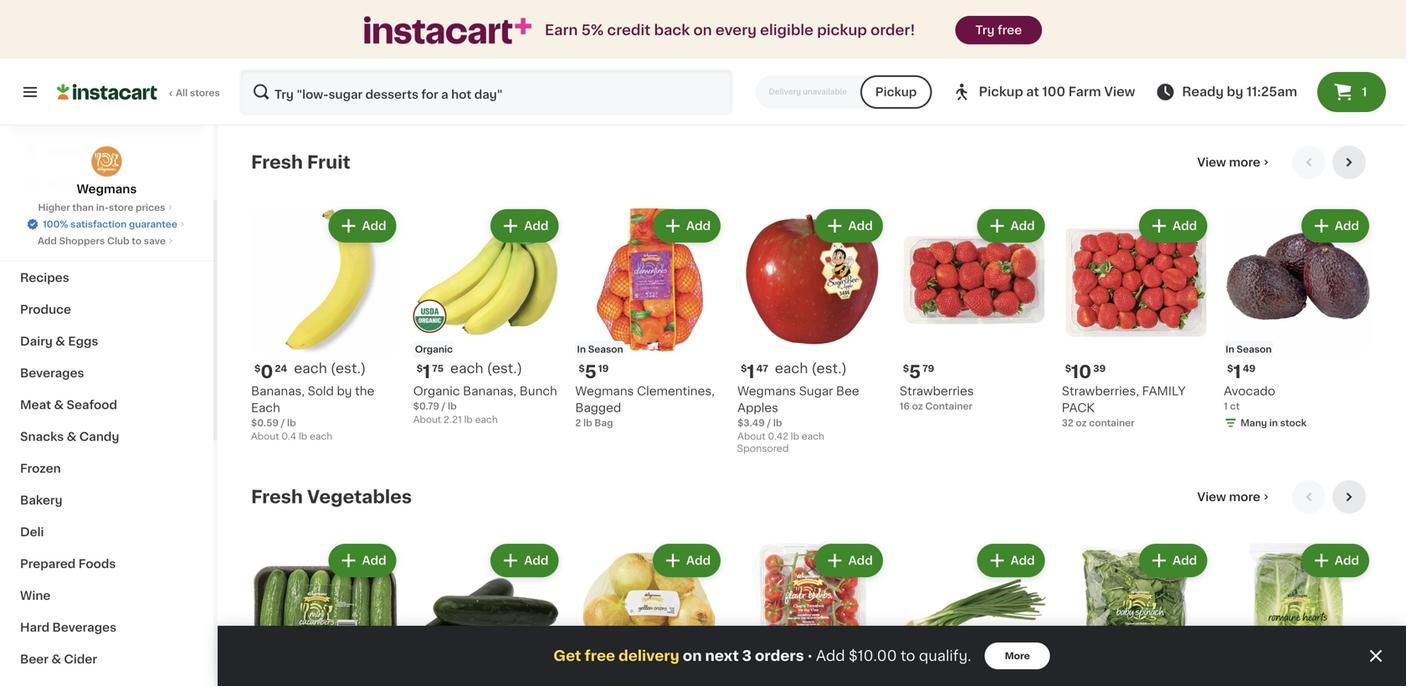 Task type: describe. For each thing, give the bounding box(es) containing it.
ct
[[1230, 402, 1240, 411]]

product group containing 10
[[1062, 206, 1211, 430]]

frozen
[[20, 463, 61, 475]]

lists
[[47, 213, 76, 224]]

100%
[[43, 220, 68, 229]]

wine
[[20, 590, 51, 602]]

next
[[705, 649, 739, 663]]

product group containing 0
[[251, 206, 400, 443]]

0 vertical spatial by
[[1227, 86, 1244, 98]]

hard
[[20, 622, 49, 634]]

wine link
[[10, 580, 203, 612]]

lb right 0.42
[[791, 432, 799, 441]]

view more for fresh fruit
[[1198, 157, 1261, 168]]

many
[[1241, 419, 1267, 428]]

dairy
[[20, 336, 53, 347]]

bananas, sold by the each $0.59 / lb about 0.4 lb each
[[251, 386, 375, 441]]

(est.) for $ 1 47 each (est.)
[[812, 362, 847, 376]]

shop
[[47, 112, 78, 124]]

fresh fruit
[[251, 154, 351, 171]]

100% satisfaction guarantee
[[43, 220, 177, 229]]

foods
[[78, 558, 116, 570]]

100% satisfaction guarantee button
[[26, 214, 187, 231]]

eggs
[[68, 336, 98, 347]]

wegmans for wegmans sugar bee apples $3.49 / lb about 0.42 lb each
[[738, 386, 796, 397]]

dairy & eggs
[[20, 336, 98, 347]]

candy
[[79, 431, 119, 443]]

snacks
[[20, 431, 64, 443]]

each inside $ 1 47 each (est.)
[[775, 362, 808, 376]]

avocado
[[1224, 386, 1276, 397]]

all
[[176, 88, 188, 98]]

higher than in-store prices
[[38, 203, 165, 212]]

1 for $ 1 49
[[1234, 364, 1241, 381]]

each
[[251, 402, 280, 414]]

higher
[[38, 203, 70, 212]]

2.21
[[444, 415, 462, 425]]

each inside organic bananas, bunch $0.79 / lb about 2.21 lb each
[[475, 415, 498, 425]]

1 button
[[1318, 72, 1386, 112]]

service type group
[[755, 75, 932, 109]]

organic for organic bananas, bunch $0.79 / lb about 2.21 lb each
[[413, 386, 460, 397]]

oz inside strawberries 16 oz container
[[912, 402, 923, 411]]

79
[[923, 364, 935, 374]]

container
[[1089, 419, 1135, 428]]

get free delivery on next 3 orders • add $10.00 to qualify.
[[554, 649, 972, 663]]

5 for wegmans clementines, bagged
[[585, 364, 597, 381]]

1 inside button
[[1362, 86, 1367, 98]]

& for meat
[[54, 399, 64, 411]]

strawberries 16 oz container
[[900, 386, 974, 411]]

wegmans link
[[77, 146, 137, 198]]

strawberries
[[900, 386, 974, 397]]

view for fresh vegetables
[[1198, 491, 1227, 503]]

by inside the bananas, sold by the each $0.59 / lb about 0.4 lb each
[[337, 386, 352, 397]]

lb right 2.21
[[464, 415, 473, 425]]

& for beer
[[51, 654, 61, 666]]

meat & seafood
[[20, 399, 117, 411]]

$ 10 39
[[1065, 364, 1106, 381]]

frozen link
[[10, 453, 203, 485]]

stores
[[190, 88, 220, 98]]

0.42
[[768, 432, 789, 441]]

1 for $ 1 47 each (est.)
[[747, 364, 755, 381]]

$ 0 24 each (est.)
[[255, 362, 366, 381]]

shop link
[[10, 101, 203, 135]]

back
[[654, 23, 690, 37]]

bagged
[[575, 402, 621, 414]]

view more button for fresh vegetables
[[1191, 481, 1279, 514]]

family
[[1142, 386, 1186, 397]]

fresh for fresh vegetables
[[251, 488, 303, 506]]

10
[[1072, 364, 1092, 381]]

more for fresh fruit
[[1229, 157, 1261, 168]]

all stores
[[176, 88, 220, 98]]

try
[[976, 24, 995, 36]]

pickup
[[817, 23, 867, 37]]

$ for $ 1 49
[[1228, 364, 1234, 374]]

fresh for fresh fruit
[[251, 154, 303, 171]]

39
[[1094, 364, 1106, 374]]

bee
[[836, 386, 860, 397]]

each inside wegmans sugar bee apples $3.49 / lb about 0.42 lb each
[[802, 432, 825, 441]]

lb right 0.4
[[299, 432, 307, 441]]

wegmans sugar bee apples $3.49 / lb about 0.42 lb each
[[738, 386, 860, 441]]

more button
[[985, 643, 1050, 670]]

& for snacks
[[67, 431, 77, 443]]

49
[[1243, 364, 1256, 374]]

0.4
[[282, 432, 296, 441]]

more for fresh vegetables
[[1229, 491, 1261, 503]]

view for fresh fruit
[[1198, 157, 1227, 168]]

ready by 11:25am
[[1182, 86, 1298, 98]]

•
[[808, 649, 813, 663]]

beer
[[20, 654, 49, 666]]

snacks & candy link
[[10, 421, 203, 453]]

$ for $ 5 79
[[903, 364, 909, 374]]

/ inside organic bananas, bunch $0.79 / lb about 2.21 lb each
[[442, 402, 446, 411]]

$ for $ 1 47 each (est.)
[[741, 364, 747, 374]]

pickup for pickup at 100 farm view
[[979, 86, 1023, 98]]

instacart plus icon image
[[364, 16, 532, 44]]

store
[[109, 203, 133, 212]]

item carousel region containing fresh vegetables
[[251, 481, 1373, 686]]

than
[[72, 203, 94, 212]]

meat
[[20, 399, 51, 411]]

in for 5
[[577, 345, 586, 354]]

bakery link
[[10, 485, 203, 517]]

sugar
[[799, 386, 833, 397]]

1 for avocado 1 ct
[[1224, 402, 1228, 411]]

shoppers
[[59, 237, 105, 246]]

bakery
[[20, 495, 62, 506]]

snacks & candy
[[20, 431, 119, 443]]

47
[[757, 364, 768, 374]]

in season for 1
[[1226, 345, 1272, 354]]

prepared
[[20, 558, 76, 570]]

pickup at 100 farm view
[[979, 86, 1136, 98]]

lists link
[[10, 202, 203, 235]]

Search field
[[241, 70, 732, 114]]

save
[[144, 237, 166, 246]]

qualify.
[[919, 649, 972, 663]]

free for get
[[585, 649, 615, 663]]

fruit
[[307, 154, 351, 171]]

stock
[[1280, 419, 1307, 428]]

eligible
[[760, 23, 814, 37]]

recipes
[[20, 272, 69, 284]]

each inside the bananas, sold by the each $0.59 / lb about 0.4 lb each
[[310, 432, 332, 441]]

ready
[[1182, 86, 1224, 98]]



Task type: locate. For each thing, give the bounding box(es) containing it.
wegmans inside wegmans sugar bee apples $3.49 / lb about 0.42 lb each
[[738, 386, 796, 397]]

by right ready
[[1227, 86, 1244, 98]]

$0.59
[[251, 419, 279, 428]]

wegmans
[[77, 183, 137, 195], [738, 386, 796, 397], [575, 386, 634, 397]]

2 bananas, from the left
[[463, 386, 517, 397]]

avocado 1 ct
[[1224, 386, 1276, 411]]

1 horizontal spatial in season
[[1226, 345, 1272, 354]]

1 vertical spatial view more button
[[1191, 481, 1279, 514]]

1 vertical spatial item carousel region
[[251, 481, 1373, 686]]

0 vertical spatial beverages
[[20, 368, 84, 379]]

organic up 75 in the bottom left of the page
[[415, 345, 453, 354]]

1
[[1362, 86, 1367, 98], [423, 364, 431, 381], [747, 364, 755, 381], [1234, 364, 1241, 381], [1224, 402, 1228, 411]]

by left the
[[337, 386, 352, 397]]

2
[[575, 419, 581, 428]]

1 inside $ 1 75 each (est.)
[[423, 364, 431, 381]]

3 $ from the left
[[741, 364, 747, 374]]

1 inside $ 1 47 each (est.)
[[747, 364, 755, 381]]

1 vertical spatial view
[[1198, 157, 1227, 168]]

0 horizontal spatial pickup
[[876, 86, 917, 98]]

1 for $ 1 75 each (est.)
[[423, 364, 431, 381]]

view
[[1104, 86, 1136, 98], [1198, 157, 1227, 168], [1198, 491, 1227, 503]]

add button
[[330, 211, 395, 241], [492, 211, 557, 241], [655, 211, 719, 241], [817, 211, 881, 241], [979, 211, 1044, 241], [1141, 211, 1206, 241], [1303, 211, 1368, 241], [330, 546, 395, 576], [492, 546, 557, 576], [655, 546, 719, 576], [817, 546, 881, 576], [979, 546, 1044, 576], [1141, 546, 1206, 576], [1303, 546, 1368, 576]]

seafood
[[67, 399, 117, 411]]

each inside $ 0 24 each (est.)
[[294, 362, 327, 376]]

1 horizontal spatial by
[[1227, 86, 1244, 98]]

(est.) for $ 1 75 each (est.)
[[487, 362, 523, 376]]

/ up 0.4
[[281, 419, 285, 428]]

/
[[442, 402, 446, 411], [281, 419, 285, 428], [767, 419, 771, 428]]

0 horizontal spatial wegmans
[[77, 183, 137, 195]]

1 $ from the left
[[255, 364, 261, 374]]

/ up 0.42
[[767, 419, 771, 428]]

about inside organic bananas, bunch $0.79 / lb about 2.21 lb each
[[413, 415, 441, 425]]

2 view more button from the top
[[1191, 481, 1279, 514]]

& left candy
[[67, 431, 77, 443]]

1 vertical spatial view more
[[1198, 491, 1261, 503]]

2 horizontal spatial (est.)
[[812, 362, 847, 376]]

bag
[[595, 419, 613, 428]]

about down $3.49 at right
[[738, 432, 766, 441]]

clementines,
[[637, 386, 715, 397]]

in season up 19
[[577, 345, 623, 354]]

the
[[355, 386, 375, 397]]

0 vertical spatial view more
[[1198, 157, 1261, 168]]

view more for fresh vegetables
[[1198, 491, 1261, 503]]

free
[[998, 24, 1022, 36], [585, 649, 615, 663]]

beer & cider link
[[10, 644, 203, 676]]

many in stock
[[1241, 419, 1307, 428]]

bananas, down $1.75 each (estimated) element
[[463, 386, 517, 397]]

organic up $0.79
[[413, 386, 460, 397]]

each right 0.4
[[310, 432, 332, 441]]

0 horizontal spatial (est.)
[[331, 362, 366, 376]]

0 horizontal spatial 5
[[585, 364, 597, 381]]

100
[[1043, 86, 1066, 98]]

about down $0.59
[[251, 432, 279, 441]]

$ inside $ 1 47 each (est.)
[[741, 364, 747, 374]]

$0.24 each (estimated) element
[[251, 361, 400, 383]]

pickup down order!
[[876, 86, 917, 98]]

view inside popup button
[[1104, 86, 1136, 98]]

earn 5% credit back on every eligible pickup order!
[[545, 23, 915, 37]]

$ left 79
[[903, 364, 909, 374]]

4 $ from the left
[[1065, 364, 1072, 374]]

2 in from the left
[[1226, 345, 1235, 354]]

about down $0.79
[[413, 415, 441, 425]]

2 vertical spatial view
[[1198, 491, 1227, 503]]

0
[[261, 364, 273, 381]]

fresh left 'fruit'
[[251, 154, 303, 171]]

& left "eggs"
[[56, 336, 65, 347]]

1 horizontal spatial to
[[901, 649, 916, 663]]

season up 19
[[588, 345, 623, 354]]

1 season from the left
[[588, 345, 623, 354]]

wegmans up higher than in-store prices link
[[77, 183, 137, 195]]

$ 5 79
[[903, 364, 935, 381]]

in season
[[577, 345, 623, 354], [1226, 345, 1272, 354]]

1 inside avocado 1 ct
[[1224, 402, 1228, 411]]

0 horizontal spatial free
[[585, 649, 615, 663]]

0 horizontal spatial by
[[337, 386, 352, 397]]

lb up 2.21
[[448, 402, 457, 411]]

2 horizontal spatial about
[[738, 432, 766, 441]]

0 vertical spatial to
[[132, 237, 142, 246]]

$ left 49 on the bottom of page
[[1228, 364, 1234, 374]]

1 view more button from the top
[[1191, 146, 1279, 179]]

(est.) for $ 0 24 each (est.)
[[331, 362, 366, 376]]

1 vertical spatial free
[[585, 649, 615, 663]]

1 vertical spatial organic
[[413, 386, 460, 397]]

about
[[413, 415, 441, 425], [251, 432, 279, 441], [738, 432, 766, 441]]

more down many
[[1229, 491, 1261, 503]]

2 (est.) from the left
[[487, 362, 523, 376]]

1 more from the top
[[1229, 157, 1261, 168]]

item badge image
[[413, 300, 447, 333]]

(est.) up the
[[331, 362, 366, 376]]

in season for 5
[[577, 345, 623, 354]]

season up 49 on the bottom of page
[[1237, 345, 1272, 354]]

about inside wegmans sugar bee apples $3.49 / lb about 0.42 lb each
[[738, 432, 766, 441]]

pickup inside button
[[876, 86, 917, 98]]

$ left 47
[[741, 364, 747, 374]]

fresh down 0.4
[[251, 488, 303, 506]]

organic inside organic bananas, bunch $0.79 / lb about 2.21 lb each
[[413, 386, 460, 397]]

lb right 2
[[584, 419, 592, 428]]

view more down ready by 11:25am link
[[1198, 157, 1261, 168]]

5 left 19
[[585, 364, 597, 381]]

it
[[73, 179, 82, 191]]

free right get
[[585, 649, 615, 663]]

0 vertical spatial view more button
[[1191, 146, 1279, 179]]

& inside dairy & eggs link
[[56, 336, 65, 347]]

beverages
[[20, 368, 84, 379], [52, 622, 116, 634]]

0 horizontal spatial bananas,
[[251, 386, 305, 397]]

delivery
[[619, 649, 680, 663]]

$ inside $ 5 79
[[903, 364, 909, 374]]

hard beverages link
[[10, 612, 203, 644]]

organic for organic
[[415, 345, 453, 354]]

in-
[[96, 203, 109, 212]]

& inside snacks & candy link
[[67, 431, 77, 443]]

2 view more from the top
[[1198, 491, 1261, 503]]

pickup for pickup
[[876, 86, 917, 98]]

wegmans inside wegmans clementines, bagged 2 lb bag
[[575, 386, 634, 397]]

oz right 32
[[1076, 419, 1087, 428]]

5 for strawberries
[[909, 364, 921, 381]]

1 5 from the left
[[585, 364, 597, 381]]

prepared foods
[[20, 558, 116, 570]]

3
[[742, 649, 752, 663]]

$ inside $ 1 75 each (est.)
[[417, 364, 423, 374]]

(est.) up 'bunch'
[[487, 362, 523, 376]]

0 horizontal spatial in season
[[577, 345, 623, 354]]

lb up 0.42
[[773, 419, 782, 428]]

2 fresh from the top
[[251, 488, 303, 506]]

0 vertical spatial oz
[[912, 402, 923, 411]]

1 horizontal spatial /
[[442, 402, 446, 411]]

$ for $ 5 19
[[579, 364, 585, 374]]

$ left "24"
[[255, 364, 261, 374]]

earn
[[545, 23, 578, 37]]

1 horizontal spatial 5
[[909, 364, 921, 381]]

$ 1 47 each (est.)
[[741, 362, 847, 381]]

/ up 2.21
[[442, 402, 446, 411]]

1 fresh from the top
[[251, 154, 303, 171]]

1 horizontal spatial in
[[1226, 345, 1235, 354]]

dairy & eggs link
[[10, 326, 203, 357]]

$ for $ 10 39
[[1065, 364, 1072, 374]]

each right 0.42
[[802, 432, 825, 441]]

1 vertical spatial oz
[[1076, 419, 1087, 428]]

in up $ 1 49
[[1226, 345, 1235, 354]]

11:25am
[[1247, 86, 1298, 98]]

view more button down many
[[1191, 481, 1279, 514]]

2 item carousel region from the top
[[251, 481, 1373, 686]]

/ inside wegmans sugar bee apples $3.49 / lb about 0.42 lb each
[[767, 419, 771, 428]]

produce link
[[10, 294, 203, 326]]

more down ready by 11:25am
[[1229, 157, 1261, 168]]

more
[[1005, 652, 1030, 661]]

each right 75 in the bottom left of the page
[[450, 362, 484, 376]]

0 vertical spatial organic
[[415, 345, 453, 354]]

3 (est.) from the left
[[812, 362, 847, 376]]

season for 5
[[588, 345, 623, 354]]

/ inside the bananas, sold by the each $0.59 / lb about 0.4 lb each
[[281, 419, 285, 428]]

$ inside $ 0 24 each (est.)
[[255, 364, 261, 374]]

$ left 39 at the bottom right of page
[[1065, 364, 1072, 374]]

2 5 from the left
[[909, 364, 921, 381]]

& right beer
[[51, 654, 61, 666]]

1 vertical spatial by
[[337, 386, 352, 397]]

oz right 16
[[912, 402, 923, 411]]

$1.75 each (estimated) element
[[413, 361, 562, 383]]

ready by 11:25am link
[[1156, 82, 1298, 102]]

add shoppers club to save link
[[38, 234, 176, 248]]

on right the back on the top of the page
[[694, 23, 712, 37]]

each up sold
[[294, 362, 327, 376]]

$3.49
[[738, 419, 765, 428]]

free for try
[[998, 24, 1022, 36]]

beverages up cider
[[52, 622, 116, 634]]

None search field
[[239, 69, 734, 116]]

2 horizontal spatial wegmans
[[738, 386, 796, 397]]

1 horizontal spatial wegmans
[[575, 386, 634, 397]]

main content
[[218, 126, 1406, 686]]

add inside treatment tracker modal dialog
[[816, 649, 845, 663]]

deli
[[20, 527, 44, 538]]

item carousel region
[[251, 146, 1373, 467], [251, 481, 1373, 686]]

1 in from the left
[[577, 345, 586, 354]]

1 vertical spatial to
[[901, 649, 916, 663]]

& right meat
[[54, 399, 64, 411]]

season for 1
[[1237, 345, 1272, 354]]

1 horizontal spatial oz
[[1076, 419, 1087, 428]]

each inside $ 1 75 each (est.)
[[450, 362, 484, 376]]

beverages down dairy & eggs
[[20, 368, 84, 379]]

treatment tracker modal dialog
[[218, 626, 1406, 686]]

$ inside $ 5 19
[[579, 364, 585, 374]]

0 horizontal spatial to
[[132, 237, 142, 246]]

each right 2.21
[[475, 415, 498, 425]]

1 (est.) from the left
[[331, 362, 366, 376]]

wegmans logo image
[[91, 146, 123, 177]]

lb up 0.4
[[287, 419, 296, 428]]

1 vertical spatial fresh
[[251, 488, 303, 506]]

wegmans clementines, bagged 2 lb bag
[[575, 386, 715, 428]]

product group
[[251, 206, 400, 443], [413, 206, 562, 427], [575, 206, 724, 430], [738, 206, 886, 459], [900, 206, 1049, 413], [1062, 206, 1211, 430], [1224, 206, 1373, 433], [251, 541, 400, 686], [413, 541, 562, 686], [575, 541, 724, 686], [738, 541, 886, 686], [900, 541, 1049, 686], [1062, 541, 1211, 686], [1224, 541, 1373, 686]]

in season up 49 on the bottom of page
[[1226, 345, 1272, 354]]

1 horizontal spatial pickup
[[979, 86, 1023, 98]]

$1.47 each (estimated) element
[[738, 361, 886, 383]]

credit
[[607, 23, 651, 37]]

$ left 75 in the bottom left of the page
[[417, 364, 423, 374]]

to left save
[[132, 237, 142, 246]]

1 horizontal spatial bananas,
[[463, 386, 517, 397]]

1 horizontal spatial free
[[998, 24, 1022, 36]]

0 horizontal spatial oz
[[912, 402, 923, 411]]

wegmans for wegmans
[[77, 183, 137, 195]]

1 horizontal spatial (est.)
[[487, 362, 523, 376]]

2 horizontal spatial /
[[767, 419, 771, 428]]

5 $ from the left
[[579, 364, 585, 374]]

in for 1
[[1226, 345, 1235, 354]]

1 item carousel region from the top
[[251, 146, 1373, 467]]

cider
[[64, 654, 97, 666]]

5%
[[581, 23, 604, 37]]

main content containing fresh fruit
[[218, 126, 1406, 686]]

0 vertical spatial on
[[694, 23, 712, 37]]

bananas, inside the bananas, sold by the each $0.59 / lb about 0.4 lb each
[[251, 386, 305, 397]]

prepared foods link
[[10, 548, 203, 580]]

$ inside $ 1 49
[[1228, 364, 1234, 374]]

in
[[1270, 419, 1278, 428]]

0 horizontal spatial about
[[251, 432, 279, 441]]

pack
[[1062, 402, 1095, 414]]

$ 5 19
[[579, 364, 609, 381]]

(est.) inside $ 1 75 each (est.)
[[487, 362, 523, 376]]

pickup button
[[861, 75, 932, 109]]

get
[[554, 649, 581, 663]]

1 in season from the left
[[577, 345, 623, 354]]

1 bananas, from the left
[[251, 386, 305, 397]]

container
[[925, 402, 973, 411]]

1 vertical spatial on
[[683, 649, 702, 663]]

& for dairy
[[56, 336, 65, 347]]

view more button down ready by 11:25am
[[1191, 146, 1279, 179]]

beverages link
[[10, 357, 203, 389]]

free inside treatment tracker modal dialog
[[585, 649, 615, 663]]

$ inside $ 10 39
[[1065, 364, 1072, 374]]

19
[[598, 364, 609, 374]]

0 vertical spatial view
[[1104, 86, 1136, 98]]

0 vertical spatial fresh
[[251, 154, 303, 171]]

free right try
[[998, 24, 1022, 36]]

(est.) up sugar
[[812, 362, 847, 376]]

strawberries, family pack 32 oz container
[[1062, 386, 1186, 428]]

sponsored badge image
[[738, 445, 788, 454]]

fresh vegetables
[[251, 488, 412, 506]]

on left the next
[[683, 649, 702, 663]]

hard beverages
[[20, 622, 116, 634]]

5
[[585, 364, 597, 381], [909, 364, 921, 381]]

vegetables
[[307, 488, 412, 506]]

0 horizontal spatial in
[[577, 345, 586, 354]]

in up $ 5 19 on the bottom of page
[[577, 345, 586, 354]]

club
[[107, 237, 129, 246]]

7 $ from the left
[[1228, 364, 1234, 374]]

1 horizontal spatial about
[[413, 415, 441, 425]]

0 vertical spatial more
[[1229, 157, 1261, 168]]

add shoppers club to save
[[38, 237, 166, 246]]

instacart logo image
[[57, 82, 157, 102]]

organic bananas, bunch $0.79 / lb about 2.21 lb each
[[413, 386, 557, 425]]

on inside treatment tracker modal dialog
[[683, 649, 702, 663]]

24
[[275, 364, 287, 374]]

6 $ from the left
[[903, 364, 909, 374]]

add
[[362, 220, 387, 232], [524, 220, 549, 232], [686, 220, 711, 232], [849, 220, 873, 232], [1011, 220, 1035, 232], [1173, 220, 1197, 232], [1335, 220, 1360, 232], [38, 237, 57, 246], [362, 555, 387, 567], [524, 555, 549, 567], [686, 555, 711, 567], [849, 555, 873, 567], [1011, 555, 1035, 567], [1173, 555, 1197, 567], [1335, 555, 1360, 567], [816, 649, 845, 663]]

2 $ from the left
[[417, 364, 423, 374]]

$ left 19
[[579, 364, 585, 374]]

oz
[[912, 402, 923, 411], [1076, 419, 1087, 428]]

$ for $ 1 75 each (est.)
[[417, 364, 423, 374]]

each right 47
[[775, 362, 808, 376]]

2 in season from the left
[[1226, 345, 1272, 354]]

lb inside wegmans clementines, bagged 2 lb bag
[[584, 419, 592, 428]]

sold
[[308, 386, 334, 397]]

oz inside strawberries, family pack 32 oz container
[[1076, 419, 1087, 428]]

view more button for fresh fruit
[[1191, 146, 1279, 179]]

wegmans up bagged
[[575, 386, 634, 397]]

guarantee
[[129, 220, 177, 229]]

view more down many
[[1198, 491, 1261, 503]]

$ 1 75 each (est.)
[[417, 362, 523, 381]]

every
[[716, 23, 757, 37]]

wegmans up apples
[[738, 386, 796, 397]]

to inside treatment tracker modal dialog
[[901, 649, 916, 663]]

wegmans for wegmans clementines, bagged 2 lb bag
[[575, 386, 634, 397]]

farm
[[1069, 86, 1101, 98]]

1 vertical spatial more
[[1229, 491, 1261, 503]]

pickup left at
[[979, 86, 1023, 98]]

$ for $ 0 24 each (est.)
[[255, 364, 261, 374]]

5 left 79
[[909, 364, 921, 381]]

& inside 'meat & seafood' link
[[54, 399, 64, 411]]

& inside beer & cider link
[[51, 654, 61, 666]]

0 vertical spatial free
[[998, 24, 1022, 36]]

16
[[900, 402, 910, 411]]

satisfaction
[[70, 220, 127, 229]]

0 horizontal spatial /
[[281, 419, 285, 428]]

1 view more from the top
[[1198, 157, 1261, 168]]

more
[[1229, 157, 1261, 168], [1229, 491, 1261, 503]]

1 vertical spatial beverages
[[52, 622, 116, 634]]

0 vertical spatial item carousel region
[[251, 146, 1373, 467]]

item carousel region containing fresh fruit
[[251, 146, 1373, 467]]

(est.) inside $ 0 24 each (est.)
[[331, 362, 366, 376]]

0 horizontal spatial season
[[588, 345, 623, 354]]

2 more from the top
[[1229, 491, 1261, 503]]

to right $10.00
[[901, 649, 916, 663]]

about inside the bananas, sold by the each $0.59 / lb about 0.4 lb each
[[251, 432, 279, 441]]

(est.) inside $ 1 47 each (est.)
[[812, 362, 847, 376]]

bananas, up each at left
[[251, 386, 305, 397]]

all stores link
[[57, 69, 221, 116]]

1 horizontal spatial season
[[1237, 345, 1272, 354]]

2 season from the left
[[1237, 345, 1272, 354]]

bananas, inside organic bananas, bunch $0.79 / lb about 2.21 lb each
[[463, 386, 517, 397]]

pickup inside popup button
[[979, 86, 1023, 98]]

lb
[[448, 402, 457, 411], [464, 415, 473, 425], [287, 419, 296, 428], [773, 419, 782, 428], [584, 419, 592, 428], [299, 432, 307, 441], [791, 432, 799, 441]]

$ 1 49
[[1228, 364, 1256, 381]]

in
[[577, 345, 586, 354], [1226, 345, 1235, 354]]



Task type: vqa. For each thing, say whether or not it's contained in the screenshot.
PRODUCE link
yes



